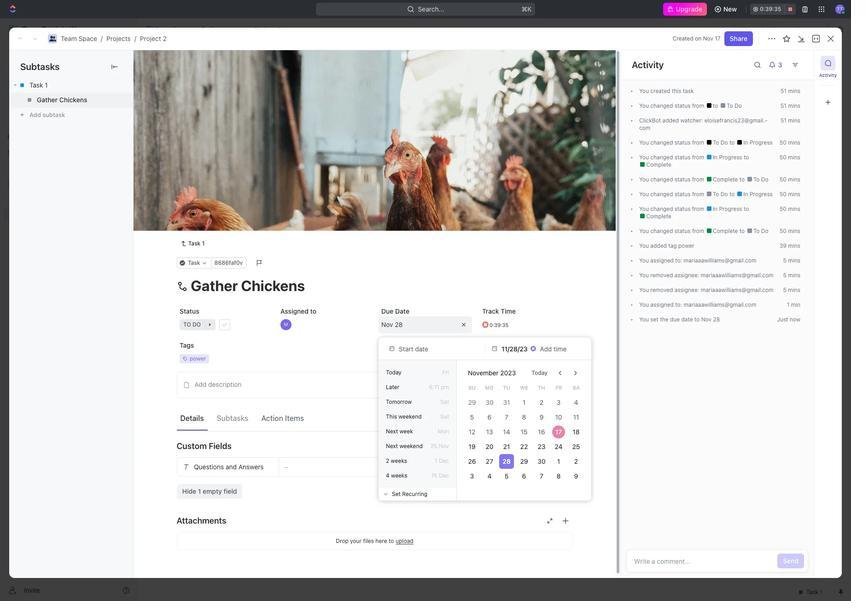 Task type: locate. For each thing, give the bounding box(es) containing it.
2 vertical spatial 51
[[781, 117, 787, 124]]

add task down calendar
[[248, 130, 272, 137]]

4 up 11
[[575, 399, 579, 407]]

2023
[[501, 369, 516, 377]]

invite
[[24, 587, 40, 594]]

1 vertical spatial 9
[[575, 473, 579, 480]]

1 button for 1
[[206, 159, 219, 169]]

2 50 mins from the top
[[780, 154, 801, 161]]

8 down 24
[[557, 473, 561, 480]]

15 for 15 dec
[[432, 473, 438, 479]]

6 50 mins from the top
[[780, 228, 801, 235]]

0 vertical spatial 15
[[521, 428, 528, 436]]

1 5 mins from the top
[[784, 257, 801, 264]]

1 you from the top
[[640, 88, 650, 95]]

1 inside task sidebar content section
[[788, 301, 790, 308]]

1 to: from the top
[[676, 257, 683, 264]]

1 dec from the top
[[439, 458, 449, 465]]

this
[[672, 88, 682, 95]]

1 horizontal spatial 15
[[521, 428, 528, 436]]

0 horizontal spatial 30
[[486, 399, 494, 407]]

attachments
[[177, 516, 227, 526]]

51 for changed status from
[[781, 102, 787, 109]]

1 vertical spatial 7
[[540, 473, 544, 480]]

1 vertical spatial 51
[[781, 102, 787, 109]]

3 51 mins from the top
[[781, 117, 801, 124]]

1 dec
[[435, 458, 449, 465]]

nov down mon
[[439, 443, 449, 450]]

today button
[[527, 366, 554, 381]]

28 right date
[[714, 316, 721, 323]]

4 down 27
[[488, 473, 492, 480]]

2 vertical spatial 5 mins
[[784, 287, 801, 294]]

0 vertical spatial space
[[173, 25, 191, 33]]

3 changed status from from the top
[[650, 154, 706, 161]]

1 horizontal spatial 30
[[538, 458, 546, 466]]

sat down pm
[[441, 399, 449, 406]]

17 down the 10
[[556, 428, 563, 436]]

Edit task name text field
[[177, 277, 573, 294]]

2 51 from the top
[[781, 102, 787, 109]]

1 25 from the left
[[431, 443, 438, 450]]

1 vertical spatial add task button
[[237, 128, 276, 139]]

6 up 13
[[488, 414, 492, 421]]

subtasks inside button
[[217, 414, 249, 423]]

1 vertical spatial weekend
[[400, 443, 423, 450]]

task sidebar content section
[[621, 50, 815, 579]]

2 weeks
[[386, 458, 407, 465]]

to: up you set the due date to nov 28
[[676, 301, 683, 308]]

subtasks up the fields
[[217, 414, 249, 423]]

answers
[[238, 463, 264, 471]]

1 changed status from from the top
[[650, 102, 706, 109]]

1 vertical spatial sat
[[441, 414, 449, 420]]

1 vertical spatial dec
[[439, 473, 449, 479]]

0 vertical spatial team
[[155, 25, 171, 33]]

4 from from the top
[[693, 176, 705, 183]]

added left tag
[[651, 242, 667, 249]]

4 changed status from from the top
[[650, 176, 706, 183]]

to: for 1 min
[[676, 301, 683, 308]]

next left the week at the bottom
[[386, 428, 398, 435]]

assigned down you added tag power
[[651, 257, 674, 264]]

2 assignee: from the top
[[675, 287, 700, 294]]

team space link
[[143, 24, 194, 35], [61, 35, 97, 42]]

2 25 from the left
[[573, 443, 581, 451]]

1 inside "custom fields" 'element'
[[198, 487, 201, 495]]

1 vertical spatial to:
[[676, 301, 683, 308]]

1 horizontal spatial 6
[[523, 473, 527, 480]]

1 horizontal spatial 29
[[521, 458, 529, 466]]

next week
[[386, 428, 413, 435]]

51 mins
[[781, 88, 801, 95], [781, 102, 801, 109], [781, 117, 801, 124]]

nov 28
[[381, 320, 403, 328]]

6 50 from the top
[[780, 228, 787, 235]]

share down the new
[[731, 35, 748, 42]]

activity inside task sidebar navigation tab list
[[820, 72, 838, 78]]

28 down 21
[[503, 458, 511, 466]]

0 horizontal spatial team
[[61, 35, 77, 42]]

0 horizontal spatial projects
[[106, 35, 131, 42]]

2 assigned from the top
[[651, 301, 674, 308]]

next for next weekend
[[386, 443, 398, 450]]

november
[[468, 369, 499, 377]]

2 51 mins from the top
[[781, 102, 801, 109]]

1 vertical spatial activity
[[820, 72, 838, 78]]

dashboards
[[22, 95, 58, 103]]

17 right on
[[716, 35, 721, 42]]

fr
[[556, 385, 563, 391]]

4 mins from the top
[[789, 139, 801, 146]]

0 horizontal spatial team space link
[[61, 35, 97, 42]]

30 down 23
[[538, 458, 546, 466]]

time
[[501, 307, 516, 315]]

3 mins from the top
[[789, 117, 801, 124]]

0 vertical spatial you assigned to: mariaaawilliams@gmail.com
[[640, 257, 757, 264]]

28 down due date
[[395, 320, 403, 328]]

fields
[[209, 442, 232, 451]]

1 changed from the top
[[651, 102, 674, 109]]

this weekend
[[386, 414, 422, 420]]

2 changed from the top
[[651, 139, 674, 146]]

1 vertical spatial project 2
[[160, 55, 215, 70]]

nov right date
[[702, 316, 712, 323]]

status
[[675, 102, 691, 109], [675, 139, 691, 146], [675, 154, 691, 161], [675, 176, 691, 183], [675, 191, 691, 198], [675, 206, 691, 213], [675, 228, 691, 235]]

task 1
[[30, 81, 48, 89], [186, 160, 205, 168], [188, 240, 205, 247]]

7 mins from the top
[[789, 191, 801, 198]]

0 horizontal spatial 3
[[470, 473, 474, 480]]

project 2 link
[[243, 24, 284, 35], [140, 35, 167, 42]]

26
[[469, 458, 476, 466]]

3 from from the top
[[693, 154, 705, 161]]

6 down 22
[[523, 473, 527, 480]]

add up customize
[[785, 59, 797, 67]]

⌘k
[[522, 5, 532, 13]]

sidebar navigation
[[0, 18, 138, 602]]

3 51 from the top
[[781, 117, 787, 124]]

sat up mon
[[441, 414, 449, 420]]

next for next week
[[386, 428, 398, 435]]

1 vertical spatial space
[[79, 35, 97, 42]]

0 vertical spatial 29
[[469, 399, 476, 407]]

removed up the
[[651, 287, 674, 294]]

0 vertical spatial add task button
[[780, 56, 819, 71]]

1 vertical spatial you assigned to: mariaaawilliams@gmail.com
[[640, 301, 757, 308]]

0 vertical spatial next
[[386, 428, 398, 435]]

gantt link
[[311, 83, 330, 96]]

29 down su
[[469, 399, 476, 407]]

9 mins from the top
[[789, 228, 801, 235]]

0 vertical spatial 3
[[557, 399, 561, 407]]

51 for added watcher:
[[781, 117, 787, 124]]

to inside drop your files here to upload
[[389, 538, 394, 545]]

hide inside button
[[478, 108, 491, 115]]

add task button down task 2
[[182, 191, 217, 202]]

track
[[482, 307, 499, 315]]

1 removed from the top
[[651, 272, 674, 279]]

2 you removed assignee: mariaaawilliams@gmail.com from the top
[[640, 287, 774, 294]]

Search tasks... text field
[[737, 105, 829, 118]]

1 you removed assignee: mariaaawilliams@gmail.com from the top
[[640, 272, 774, 279]]

just
[[778, 316, 789, 323]]

user group image left team space at the top of the page
[[146, 27, 152, 32]]

1 button for 2
[[207, 176, 220, 185]]

3 status from the top
[[675, 154, 691, 161]]

2 to: from the top
[[676, 301, 683, 308]]

projects link
[[199, 24, 237, 35], [106, 35, 131, 42]]

today up th
[[532, 370, 548, 377]]

subtasks down home on the left top of page
[[20, 61, 60, 72]]

in progress
[[171, 130, 208, 137], [743, 139, 773, 146], [712, 154, 744, 161], [743, 191, 773, 198], [712, 206, 744, 213]]

1 you assigned to: mariaaawilliams@gmail.com from the top
[[640, 257, 757, 264]]

2 dec from the top
[[439, 473, 449, 479]]

project 2
[[254, 25, 282, 33], [160, 55, 215, 70]]

17
[[716, 35, 721, 42], [556, 428, 563, 436]]

2 next from the top
[[386, 443, 398, 450]]

you created this task
[[640, 88, 695, 95]]

3
[[557, 399, 561, 407], [470, 473, 474, 480]]

dec for 1 dec
[[439, 458, 449, 465]]

3 down 26
[[470, 473, 474, 480]]

3 50 mins from the top
[[780, 176, 801, 183]]

add description button
[[180, 378, 570, 393]]

29 down 22
[[521, 458, 529, 466]]

new button
[[711, 2, 743, 17]]

recurring
[[403, 491, 428, 498]]

assigned up the
[[651, 301, 674, 308]]

0 vertical spatial assignee:
[[675, 272, 700, 279]]

0 vertical spatial to:
[[676, 257, 683, 264]]

you assigned to: mariaaawilliams@gmail.com up date
[[640, 301, 757, 308]]

tree
[[4, 160, 134, 285]]

8
[[523, 414, 527, 421], [557, 473, 561, 480]]

next up 2 weeks
[[386, 443, 398, 450]]

you assigned to: mariaaawilliams@gmail.com down power
[[640, 257, 757, 264]]

add task down task 2
[[186, 192, 213, 200]]

1 horizontal spatial subtasks
[[217, 414, 249, 423]]

25
[[431, 443, 438, 450], [573, 443, 581, 451]]

1 horizontal spatial activity
[[820, 72, 838, 78]]

5 mins
[[784, 257, 801, 264], [784, 272, 801, 279], [784, 287, 801, 294]]

assignees button
[[373, 106, 416, 117]]

1 assigned from the top
[[651, 257, 674, 264]]

1 horizontal spatial add task button
[[237, 128, 276, 139]]

add inside button
[[195, 381, 207, 389]]

gantt
[[313, 85, 330, 93]]

user group image up home link
[[49, 36, 56, 41]]

0 vertical spatial weeks
[[391, 458, 407, 465]]

dec up 15 dec
[[439, 458, 449, 465]]

6 from from the top
[[693, 206, 705, 213]]

0 horizontal spatial add task button
[[182, 191, 217, 202]]

51 mins for added watcher:
[[781, 117, 801, 124]]

1 vertical spatial 15
[[432, 473, 438, 479]]

1 vertical spatial assignee:
[[675, 287, 700, 294]]

10 mins from the top
[[789, 242, 801, 249]]

1 vertical spatial subtasks
[[217, 414, 249, 423]]

51 mins for changed status from
[[781, 102, 801, 109]]

action
[[262, 414, 283, 423]]

13 you from the top
[[640, 301, 650, 308]]

0 vertical spatial 1 button
[[206, 159, 219, 169]]

0 horizontal spatial 25
[[431, 443, 438, 450]]

9 down the 18
[[575, 473, 579, 480]]

1 vertical spatial team
[[61, 35, 77, 42]]

subtasks button
[[213, 410, 252, 427]]

2 you assigned to: mariaaawilliams@gmail.com from the top
[[640, 301, 757, 308]]

0 vertical spatial 5 mins
[[784, 257, 801, 264]]

add down calendar link
[[248, 130, 258, 137]]

3 up the 10
[[557, 399, 561, 407]]

29
[[469, 399, 476, 407], [521, 458, 529, 466]]

0 vertical spatial 9
[[540, 414, 544, 421]]

1 horizontal spatial add task
[[248, 130, 272, 137]]

tags
[[180, 341, 194, 349]]

add left description
[[195, 381, 207, 389]]

attachments button
[[177, 510, 573, 532]]

2 5 mins from the top
[[784, 272, 801, 279]]

to:
[[676, 257, 683, 264], [676, 301, 683, 308]]

weekend down the week at the bottom
[[400, 443, 423, 450]]

9
[[540, 414, 544, 421], [575, 473, 579, 480]]

hide inside "custom fields" 'element'
[[182, 487, 196, 495]]

weekend up the week at the bottom
[[399, 414, 422, 420]]

space for team space
[[173, 25, 191, 33]]

8686faf0v
[[214, 259, 243, 266]]

add task
[[785, 59, 813, 67], [248, 130, 272, 137], [186, 192, 213, 200]]

4 50 from the top
[[780, 191, 787, 198]]

1 50 from the top
[[780, 139, 787, 146]]

0 horizontal spatial 17
[[556, 428, 563, 436]]

weeks down 2 weeks
[[391, 473, 408, 479]]

7 status from the top
[[675, 228, 691, 235]]

50
[[780, 139, 787, 146], [780, 154, 787, 161], [780, 176, 787, 183], [780, 191, 787, 198], [780, 206, 787, 213], [780, 228, 787, 235]]

add
[[785, 59, 797, 67], [248, 130, 258, 137], [186, 192, 198, 200], [195, 381, 207, 389]]

0 vertical spatial project 2
[[254, 25, 282, 33]]

weeks up 4 weeks
[[391, 458, 407, 465]]

7 down 23
[[540, 473, 544, 480]]

1 horizontal spatial 28
[[503, 458, 511, 466]]

assignee: down power
[[675, 272, 700, 279]]

today up later
[[386, 369, 402, 376]]

1 horizontal spatial project 2
[[254, 25, 282, 33]]

assignee: up date
[[675, 287, 700, 294]]

1 vertical spatial 5 mins
[[784, 272, 801, 279]]

25 for 25
[[573, 443, 581, 451]]

15 up 22
[[521, 428, 528, 436]]

added watcher:
[[662, 117, 705, 124]]

6 mins from the top
[[789, 176, 801, 183]]

9 up the 16
[[540, 414, 544, 421]]

9 you from the top
[[640, 242, 650, 249]]

add task button down calendar link
[[237, 128, 276, 139]]

0 horizontal spatial activity
[[632, 59, 664, 70]]

1 next from the top
[[386, 428, 398, 435]]

1 vertical spatial removed
[[651, 287, 674, 294]]

21
[[504, 443, 511, 451]]

0 horizontal spatial task 1 link
[[9, 78, 133, 93]]

you removed assignee: mariaaawilliams@gmail.com down power
[[640, 272, 774, 279]]

to: down tag
[[676, 257, 683, 264]]

39 mins
[[780, 242, 801, 249]]

3 5 mins from the top
[[784, 287, 801, 294]]

clickbot
[[640, 117, 662, 124]]

details button
[[177, 410, 208, 427]]

home link
[[4, 45, 134, 59]]

add task button up customize
[[780, 56, 819, 71]]

4 down 2 weeks
[[386, 473, 390, 479]]

1 vertical spatial 6
[[523, 473, 527, 480]]

send button
[[778, 554, 805, 569]]

Due date text field
[[502, 345, 529, 353]]

1 vertical spatial 51 mins
[[781, 102, 801, 109]]

hide for hide
[[478, 108, 491, 115]]

custom fields element
[[177, 458, 573, 499]]

2 status from the top
[[675, 139, 691, 146]]

1 sat from the top
[[441, 399, 449, 406]]

2 horizontal spatial 28
[[714, 316, 721, 323]]

5 changed status from from the top
[[650, 191, 706, 198]]

your
[[350, 538, 362, 545]]

19
[[469, 443, 476, 451]]

0 vertical spatial task 1 link
[[9, 78, 133, 93]]

Add time text field
[[541, 345, 568, 353]]

you removed assignee: mariaaawilliams@gmail.com up date
[[640, 287, 774, 294]]

week
[[400, 428, 413, 435]]

in
[[171, 130, 177, 137], [744, 139, 749, 146], [714, 154, 718, 161], [744, 191, 749, 198], [714, 206, 718, 213]]

28 inside dropdown button
[[395, 320, 403, 328]]

11
[[574, 414, 580, 421]]

6:11 pm
[[429, 384, 449, 391]]

share down new button
[[741, 25, 759, 33]]

1 horizontal spatial today
[[532, 370, 548, 377]]

you
[[640, 88, 650, 95], [640, 102, 650, 109], [640, 139, 650, 146], [640, 154, 650, 161], [640, 176, 650, 183], [640, 191, 650, 198], [640, 206, 650, 213], [640, 228, 650, 235], [640, 242, 650, 249], [640, 257, 650, 264], [640, 272, 650, 279], [640, 287, 650, 294], [640, 301, 650, 308], [640, 316, 650, 323]]

files
[[363, 538, 374, 545]]

1 horizontal spatial 25
[[573, 443, 581, 451]]

2 sat from the top
[[441, 414, 449, 420]]

2 horizontal spatial add task button
[[780, 56, 819, 71]]

0 vertical spatial activity
[[632, 59, 664, 70]]

30 down mo at bottom
[[486, 399, 494, 407]]

0 horizontal spatial hide
[[182, 487, 196, 495]]

0 horizontal spatial 28
[[395, 320, 403, 328]]

15
[[521, 428, 528, 436], [432, 473, 438, 479]]

1 vertical spatial weeks
[[391, 473, 408, 479]]

add task up customize
[[785, 59, 813, 67]]

6 changed from the top
[[651, 206, 674, 213]]

1 horizontal spatial team space link
[[143, 24, 194, 35]]

2 vertical spatial add task button
[[182, 191, 217, 202]]

favorites
[[7, 134, 32, 141]]

mo
[[486, 385, 494, 391]]

1 horizontal spatial team
[[155, 25, 171, 33]]

assigned
[[281, 307, 309, 315]]

user group image
[[146, 27, 152, 32], [49, 36, 56, 41]]

gather
[[37, 96, 58, 104]]

1 from from the top
[[693, 102, 705, 109]]

1 horizontal spatial space
[[173, 25, 191, 33]]

user group image
[[9, 181, 16, 186]]

25 up 1 dec
[[431, 443, 438, 450]]

added
[[663, 117, 680, 124], [651, 242, 667, 249]]

0 horizontal spatial project 2
[[160, 55, 215, 70]]

0 vertical spatial 51 mins
[[781, 88, 801, 95]]

1 horizontal spatial user group image
[[146, 27, 152, 32]]

due
[[671, 316, 680, 323]]

added right the "clickbot"
[[663, 117, 680, 124]]

0 horizontal spatial 8
[[523, 414, 527, 421]]

upgrade link
[[664, 3, 708, 16]]

changed
[[651, 102, 674, 109], [651, 139, 674, 146], [651, 154, 674, 161], [651, 176, 674, 183], [651, 191, 674, 198], [651, 206, 674, 213], [651, 228, 674, 235]]

25 down the 18
[[573, 443, 581, 451]]

0 vertical spatial 51
[[781, 88, 787, 95]]

7 down 31 on the right
[[505, 414, 509, 421]]

november 2023
[[468, 369, 516, 377]]

8 up 22
[[523, 414, 527, 421]]

0 vertical spatial subtasks
[[20, 61, 60, 72]]

13
[[486, 428, 493, 436]]

removed down you added tag power
[[651, 272, 674, 279]]

upgrade
[[677, 5, 703, 13]]

next
[[386, 428, 398, 435], [386, 443, 398, 450]]

14
[[504, 428, 511, 436]]

dec down 1 dec
[[439, 473, 449, 479]]

tree inside the sidebar navigation
[[4, 160, 134, 285]]

gather chickens
[[37, 96, 87, 104]]

nov down due
[[381, 320, 393, 328]]

15 down 1 dec
[[432, 473, 438, 479]]

0 vertical spatial assigned
[[651, 257, 674, 264]]

dec for 15 dec
[[439, 473, 449, 479]]

weekend for next weekend
[[400, 443, 423, 450]]

1 horizontal spatial projects
[[211, 25, 235, 33]]



Task type: describe. For each thing, give the bounding box(es) containing it.
6 you from the top
[[640, 191, 650, 198]]

1 vertical spatial 8
[[557, 473, 561, 480]]

6 status from the top
[[675, 206, 691, 213]]

0 vertical spatial added
[[663, 117, 680, 124]]

5 status from the top
[[675, 191, 691, 198]]

2 vertical spatial project
[[160, 55, 201, 70]]

2 changed status from from the top
[[650, 139, 706, 146]]

questions and answers
[[194, 463, 264, 471]]

0 vertical spatial 6
[[488, 414, 492, 421]]

7 from from the top
[[693, 228, 705, 235]]

4 status from the top
[[675, 176, 691, 183]]

5 from from the top
[[693, 191, 705, 198]]

1 vertical spatial share
[[731, 35, 748, 42]]

set
[[392, 491, 401, 498]]

custom fields
[[177, 442, 232, 451]]

12 mins from the top
[[789, 272, 801, 279]]

search...
[[418, 5, 445, 13]]

2 you from the top
[[640, 102, 650, 109]]

1 51 mins from the top
[[781, 88, 801, 95]]

com
[[640, 117, 768, 131]]

28 inside task sidebar content section
[[714, 316, 721, 323]]

hide for hide 1 empty field
[[182, 487, 196, 495]]

su
[[469, 385, 476, 391]]

upload
[[396, 538, 414, 545]]

0 horizontal spatial project 2 link
[[140, 35, 167, 42]]

2 horizontal spatial add task
[[785, 59, 813, 67]]

assigned to
[[281, 307, 317, 315]]

you added tag power
[[640, 242, 695, 249]]

0 vertical spatial task 1
[[30, 81, 48, 89]]

items
[[285, 414, 304, 423]]

tu
[[504, 385, 511, 391]]

custom
[[177, 442, 207, 451]]

14 you from the top
[[640, 316, 650, 323]]

8 you from the top
[[640, 228, 650, 235]]

board link
[[170, 83, 190, 96]]

date
[[395, 307, 410, 315]]

empty
[[203, 487, 222, 495]]

to: for 5 mins
[[676, 257, 683, 264]]

22
[[521, 443, 528, 451]]

2 horizontal spatial 4
[[575, 399, 579, 407]]

1 vertical spatial added
[[651, 242, 667, 249]]

on
[[696, 35, 702, 42]]

space for team space / projects / project 2
[[79, 35, 97, 42]]

1 51 from the top
[[781, 88, 787, 95]]

2 removed from the top
[[651, 287, 674, 294]]

date
[[682, 316, 694, 323]]

next weekend
[[386, 443, 423, 450]]

inbox
[[22, 64, 38, 71]]

39
[[780, 242, 787, 249]]

we
[[520, 385, 529, 391]]

nov inside dropdown button
[[381, 320, 393, 328]]

today inside button
[[532, 370, 548, 377]]

watcher:
[[681, 117, 704, 124]]

field
[[224, 487, 237, 495]]

fri
[[443, 369, 449, 376]]

0 horizontal spatial projects link
[[106, 35, 131, 42]]

5 50 from the top
[[780, 206, 787, 213]]

0 vertical spatial project
[[254, 25, 276, 33]]

5 you from the top
[[640, 176, 650, 183]]

1 vertical spatial 30
[[538, 458, 546, 466]]

new
[[724, 5, 738, 13]]

created on nov 17
[[673, 35, 721, 42]]

list link
[[205, 83, 218, 96]]

0:39:35 button
[[751, 4, 797, 15]]

drop
[[336, 538, 349, 545]]

1 horizontal spatial project 2 link
[[243, 24, 284, 35]]

2 50 from the top
[[780, 154, 787, 161]]

drop your files here to upload
[[336, 538, 414, 545]]

15 for 15
[[521, 428, 528, 436]]

3 50 from the top
[[780, 176, 787, 183]]

details
[[180, 414, 204, 423]]

1 horizontal spatial projects link
[[199, 24, 237, 35]]

questions
[[194, 463, 224, 471]]

created
[[651, 88, 671, 95]]

3 you from the top
[[640, 139, 650, 146]]

favorites button
[[4, 132, 35, 143]]

tag
[[669, 242, 677, 249]]

assigned for 1 min
[[651, 301, 674, 308]]

weekend for this weekend
[[399, 414, 422, 420]]

11 mins from the top
[[789, 257, 801, 264]]

activity inside task sidebar content section
[[632, 59, 664, 70]]

upload button
[[396, 538, 414, 545]]

7 changed status from from the top
[[650, 228, 706, 235]]

2 from from the top
[[693, 139, 705, 146]]

action items button
[[258, 410, 308, 427]]

automations button
[[768, 23, 816, 36]]

eloisefrancis23@gmail.
[[705, 117, 768, 124]]

10
[[556, 414, 563, 421]]

due date
[[381, 307, 410, 315]]

8 mins from the top
[[789, 206, 801, 213]]

send
[[784, 557, 799, 565]]

5 mins from the top
[[789, 154, 801, 161]]

2 mins from the top
[[789, 102, 801, 109]]

you assigned to: mariaaawilliams@gmail.com for 1 min
[[640, 301, 757, 308]]

calendar link
[[233, 83, 263, 96]]

now
[[791, 316, 801, 323]]

12 you from the top
[[640, 287, 650, 294]]

4 50 mins from the top
[[780, 191, 801, 198]]

2 vertical spatial add task
[[186, 192, 213, 200]]

nov inside task sidebar content section
[[702, 316, 712, 323]]

25 nov
[[431, 443, 449, 450]]

1 horizontal spatial task 1 link
[[177, 238, 209, 249]]

1 vertical spatial task 1
[[186, 160, 205, 168]]

0 vertical spatial 30
[[486, 399, 494, 407]]

11 you from the top
[[640, 272, 650, 279]]

assignees
[[384, 108, 412, 115]]

6 changed status from from the top
[[650, 206, 706, 213]]

inbox link
[[4, 60, 134, 75]]

3 changed from the top
[[651, 154, 674, 161]]

list
[[207, 85, 218, 93]]

add description
[[195, 381, 242, 389]]

18
[[573, 428, 580, 436]]

team space
[[155, 25, 191, 33]]

assigned for 5 mins
[[651, 257, 674, 264]]

and
[[226, 463, 237, 471]]

13 mins from the top
[[789, 287, 801, 294]]

1 assignee: from the top
[[675, 272, 700, 279]]

0 vertical spatial user group image
[[146, 27, 152, 32]]

24
[[555, 443, 563, 451]]

mon
[[438, 428, 449, 435]]

Start date text field
[[399, 345, 476, 353]]

0 horizontal spatial 4
[[386, 473, 390, 479]]

set
[[651, 316, 659, 323]]

gather chickens link
[[9, 93, 133, 107]]

0 horizontal spatial today
[[386, 369, 402, 376]]

7 changed from the top
[[651, 228, 674, 235]]

1 mins from the top
[[789, 88, 801, 95]]

1 vertical spatial 17
[[556, 428, 563, 436]]

1 vertical spatial add task
[[248, 130, 272, 137]]

hide button
[[475, 106, 494, 117]]

eloisefrancis23@gmail. com
[[640, 117, 768, 131]]

0 vertical spatial 8
[[523, 414, 527, 421]]

1 vertical spatial 29
[[521, 458, 529, 466]]

1 horizontal spatial 3
[[557, 399, 561, 407]]

dashboards link
[[4, 92, 134, 106]]

calendar
[[235, 85, 263, 93]]

25 for 25 nov
[[431, 443, 438, 450]]

5 changed from the top
[[651, 191, 674, 198]]

th
[[538, 385, 546, 391]]

this
[[386, 414, 397, 420]]

nov right on
[[704, 35, 714, 42]]

add down task 2
[[186, 192, 198, 200]]

0 vertical spatial share
[[741, 25, 759, 33]]

customize
[[773, 85, 806, 93]]

team for team space / projects / project 2
[[61, 35, 77, 42]]

12
[[469, 428, 476, 436]]

1 status from the top
[[675, 102, 691, 109]]

later
[[386, 384, 400, 391]]

1 horizontal spatial 17
[[716, 35, 721, 42]]

1 50 mins from the top
[[780, 139, 801, 146]]

hide 1 empty field
[[182, 487, 237, 495]]

20
[[486, 443, 494, 451]]

automations
[[773, 25, 811, 33]]

1 min
[[788, 301, 801, 308]]

5 50 mins from the top
[[780, 206, 801, 213]]

1 vertical spatial user group image
[[49, 36, 56, 41]]

team for team space
[[155, 25, 171, 33]]

the
[[661, 316, 669, 323]]

1 vertical spatial projects
[[106, 35, 131, 42]]

weeks for 2 weeks
[[391, 458, 407, 465]]

power
[[679, 242, 695, 249]]

sat for tomorrow
[[441, 399, 449, 406]]

sat for this weekend
[[441, 414, 449, 420]]

tomorrow
[[386, 399, 412, 406]]

0 vertical spatial 7
[[505, 414, 509, 421]]

7 you from the top
[[640, 206, 650, 213]]

weeks for 4 weeks
[[391, 473, 408, 479]]

4 you from the top
[[640, 154, 650, 161]]

4 changed from the top
[[651, 176, 674, 183]]

2 vertical spatial task 1
[[188, 240, 205, 247]]

you assigned to: mariaaawilliams@gmail.com for 5 mins
[[640, 257, 757, 264]]

16
[[539, 428, 545, 436]]

10 you from the top
[[640, 257, 650, 264]]

table
[[280, 85, 296, 93]]

task sidebar navigation tab list
[[819, 56, 839, 110]]

1 horizontal spatial 4
[[488, 473, 492, 480]]

1 vertical spatial 3
[[470, 473, 474, 480]]

15 dec
[[432, 473, 449, 479]]

1 vertical spatial project
[[140, 35, 161, 42]]

0:39:35
[[761, 6, 782, 12]]



Task type: vqa. For each thing, say whether or not it's contained in the screenshot.


